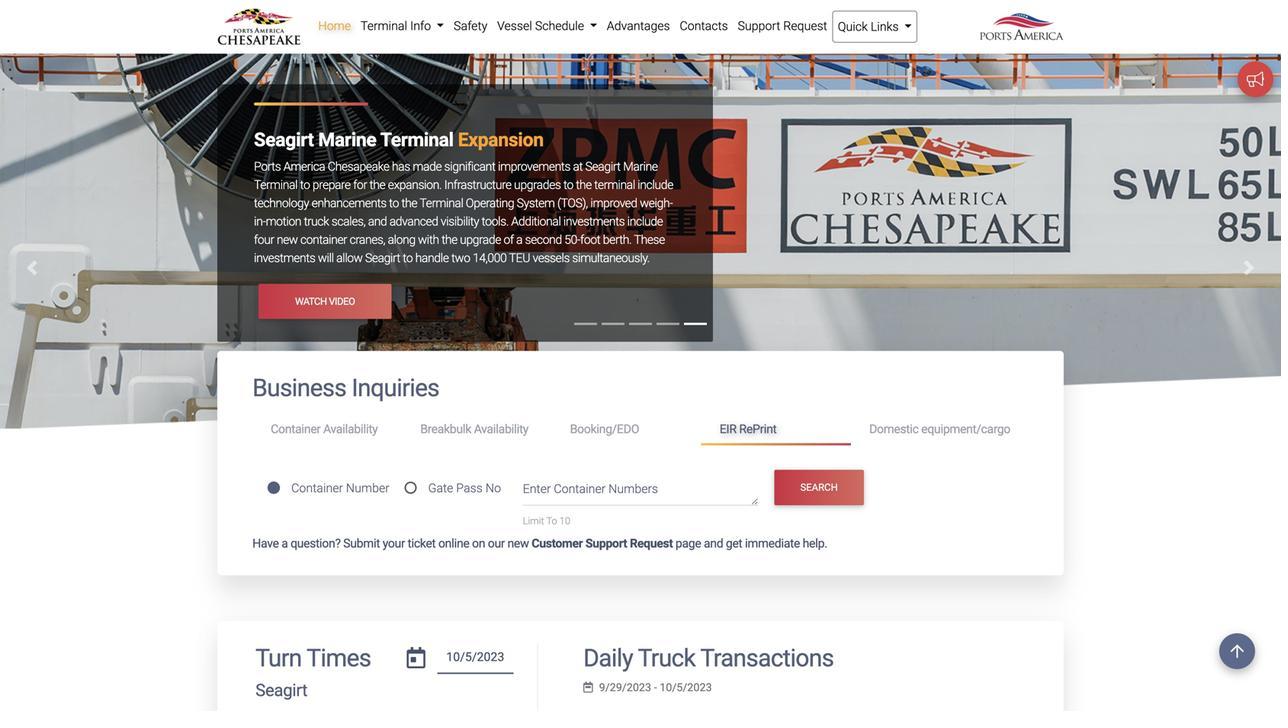 Task type: locate. For each thing, give the bounding box(es) containing it.
0 vertical spatial and
[[368, 214, 387, 229]]

search button
[[775, 470, 864, 506]]

support request
[[738, 19, 828, 33]]

with
[[418, 233, 439, 247]]

support right customer
[[586, 537, 627, 551]]

include up these
[[628, 214, 663, 229]]

inquiries
[[352, 374, 439, 403]]

1 horizontal spatial and
[[704, 537, 724, 551]]

investments
[[564, 214, 625, 229], [254, 251, 315, 265]]

1 vertical spatial include
[[628, 214, 663, 229]]

0 vertical spatial a
[[517, 233, 523, 247]]

have
[[253, 537, 279, 551]]

terminal up visibility
[[420, 196, 463, 210]]

a inside ports america chesapeake has made significant improvements at seagirt marine terminal to                          prepare for the expansion. infrastructure upgrades to the terminal include technology                          enhancements to the terminal operating system (tos), improved weigh- in-motion truck scales,                          and advanced visibility tools. additional investments include four new container cranes,                          along with the upgrade of a second 50-foot berth. these investments will allow seagirt                          to handle two 14,000 teu vessels simultaneously.
[[517, 233, 523, 247]]

to
[[300, 178, 310, 192], [564, 178, 574, 192], [389, 196, 399, 210], [403, 251, 413, 265]]

and up the cranes,
[[368, 214, 387, 229]]

support inside main content
[[586, 537, 627, 551]]

support
[[738, 19, 781, 33], [586, 537, 627, 551]]

home link
[[314, 11, 356, 41]]

none text field inside main content
[[437, 645, 514, 675]]

limit
[[523, 516, 544, 527]]

for
[[353, 178, 367, 192]]

info
[[410, 19, 431, 33]]

container up 10
[[554, 482, 606, 497]]

marine up terminal
[[623, 159, 658, 174]]

terminal info link
[[356, 11, 449, 41]]

availability right breakbulk
[[474, 422, 529, 437]]

domestic
[[870, 422, 919, 437]]

to up (tos),
[[564, 178, 574, 192]]

1 horizontal spatial investments
[[564, 214, 625, 229]]

immediate
[[745, 537, 800, 551]]

1 availability from the left
[[323, 422, 378, 437]]

1 horizontal spatial new
[[508, 537, 529, 551]]

the
[[370, 178, 386, 192], [576, 178, 592, 192], [402, 196, 417, 210], [442, 233, 458, 247]]

truck
[[304, 214, 329, 229]]

main content
[[206, 351, 1076, 712]]

online
[[439, 537, 470, 551]]

and
[[368, 214, 387, 229], [704, 537, 724, 551]]

breakbulk
[[421, 422, 471, 437]]

0 horizontal spatial request
[[630, 537, 673, 551]]

turn
[[256, 645, 302, 673]]

0 vertical spatial marine
[[318, 129, 377, 151]]

enter container numbers
[[523, 482, 658, 497]]

upgrades
[[514, 178, 561, 192]]

expansion image
[[0, 54, 1282, 607]]

marine up chesapeake
[[318, 129, 377, 151]]

1 vertical spatial and
[[704, 537, 724, 551]]

availability for breakbulk availability
[[474, 422, 529, 437]]

terminal info
[[361, 19, 434, 33]]

a right have
[[282, 537, 288, 551]]

terminal up technology
[[254, 178, 298, 192]]

seagirt
[[254, 129, 314, 151], [586, 159, 621, 174], [365, 251, 400, 265], [256, 681, 307, 701]]

container down business
[[271, 422, 321, 437]]

to down the along
[[403, 251, 413, 265]]

vessels
[[533, 251, 570, 265]]

the down "at"
[[576, 178, 592, 192]]

1 vertical spatial a
[[282, 537, 288, 551]]

availability down business inquiries
[[323, 422, 378, 437]]

1 vertical spatial support
[[586, 537, 627, 551]]

system
[[517, 196, 555, 210]]

and left get
[[704, 537, 724, 551]]

new right our
[[508, 537, 529, 551]]

to
[[547, 516, 557, 527]]

None text field
[[437, 645, 514, 675]]

seagirt marine terminal expansion
[[254, 129, 544, 151]]

-
[[654, 682, 657, 695]]

container availability
[[271, 422, 378, 437]]

container number
[[291, 481, 390, 496]]

container left number
[[291, 481, 343, 496]]

teu
[[509, 251, 530, 265]]

safety
[[454, 19, 488, 33]]

vessel
[[497, 19, 532, 33]]

seagirt inside main content
[[256, 681, 307, 701]]

0 horizontal spatial and
[[368, 214, 387, 229]]

10/5/2023
[[660, 682, 712, 695]]

at
[[573, 159, 583, 174]]

of
[[504, 233, 514, 247]]

seagirt down 'turn'
[[256, 681, 307, 701]]

1 horizontal spatial support
[[738, 19, 781, 33]]

search
[[801, 482, 838, 494]]

1 vertical spatial new
[[508, 537, 529, 551]]

container
[[271, 422, 321, 437], [291, 481, 343, 496], [554, 482, 606, 497]]

business inquiries
[[253, 374, 439, 403]]

investments up the foot
[[564, 214, 625, 229]]

include up the weigh-
[[638, 178, 674, 192]]

foot
[[581, 233, 601, 247]]

cranes,
[[350, 233, 385, 247]]

significant
[[444, 159, 496, 174]]

on
[[472, 537, 485, 551]]

additional
[[512, 214, 561, 229]]

marine
[[318, 129, 377, 151], [623, 159, 658, 174]]

1 vertical spatial marine
[[623, 159, 658, 174]]

1 horizontal spatial marine
[[623, 159, 658, 174]]

1 horizontal spatial availability
[[474, 422, 529, 437]]

0 horizontal spatial investments
[[254, 251, 315, 265]]

schedule
[[535, 19, 584, 33]]

the right for
[[370, 178, 386, 192]]

0 horizontal spatial a
[[282, 537, 288, 551]]

0 vertical spatial support
[[738, 19, 781, 33]]

0 horizontal spatial availability
[[323, 422, 378, 437]]

infrastructure
[[444, 178, 512, 192]]

10
[[560, 516, 571, 527]]

terminal up made
[[380, 129, 454, 151]]

0 horizontal spatial new
[[277, 233, 298, 247]]

investments down four
[[254, 251, 315, 265]]

terminal left info
[[361, 19, 407, 33]]

visibility
[[441, 214, 479, 229]]

1 horizontal spatial request
[[784, 19, 828, 33]]

new down motion
[[277, 233, 298, 247]]

will
[[318, 251, 334, 265]]

0 horizontal spatial support
[[586, 537, 627, 551]]

1 vertical spatial request
[[630, 537, 673, 551]]

terminal
[[361, 19, 407, 33], [380, 129, 454, 151], [254, 178, 298, 192], [420, 196, 463, 210]]

terminal inside "link"
[[361, 19, 407, 33]]

2 availability from the left
[[474, 422, 529, 437]]

vessel schedule link
[[493, 11, 602, 41]]

vessel schedule
[[497, 19, 587, 33]]

to up advanced
[[389, 196, 399, 210]]

video
[[329, 296, 355, 307]]

1 horizontal spatial a
[[517, 233, 523, 247]]

a right of
[[517, 233, 523, 247]]

handle
[[416, 251, 449, 265]]

0 horizontal spatial marine
[[318, 129, 377, 151]]

0 vertical spatial new
[[277, 233, 298, 247]]

and inside main content
[[704, 537, 724, 551]]

a inside main content
[[282, 537, 288, 551]]

breakbulk availability
[[421, 422, 529, 437]]

improvements
[[498, 159, 571, 174]]

enhancements
[[312, 196, 387, 210]]

support request link
[[733, 11, 833, 41]]

gate
[[428, 481, 454, 496]]

support right contacts
[[738, 19, 781, 33]]

9/29/2023 - 10/5/2023
[[599, 682, 712, 695]]



Task type: describe. For each thing, give the bounding box(es) containing it.
prepare
[[313, 178, 351, 192]]

domestic equipment/cargo
[[870, 422, 1011, 437]]

new inside main content
[[508, 537, 529, 551]]

ticket
[[408, 537, 436, 551]]

these
[[634, 233, 665, 247]]

contacts
[[680, 19, 728, 33]]

watch
[[295, 296, 327, 307]]

in-
[[254, 214, 266, 229]]

motion
[[266, 214, 301, 229]]

booking/edo
[[570, 422, 640, 437]]

question?
[[291, 537, 341, 551]]

upgrade
[[460, 233, 501, 247]]

the right the with
[[442, 233, 458, 247]]

reprint
[[740, 422, 777, 437]]

new inside ports america chesapeake has made significant improvements at seagirt marine terminal to                          prepare for the expansion. infrastructure upgrades to the terminal include technology                          enhancements to the terminal operating system (tos), improved weigh- in-motion truck scales,                          and advanced visibility tools. additional investments include four new container cranes,                          along with the upgrade of a second 50-foot berth. these investments will allow seagirt                          to handle two 14,000 teu vessels simultaneously.
[[277, 233, 298, 247]]

safety link
[[449, 11, 493, 41]]

0 vertical spatial investments
[[564, 214, 625, 229]]

go to top image
[[1220, 634, 1256, 670]]

america
[[284, 159, 325, 174]]

0 vertical spatial request
[[784, 19, 828, 33]]

page
[[676, 537, 701, 551]]

daily truck transactions
[[584, 645, 834, 673]]

eir reprint
[[720, 422, 777, 437]]

home
[[318, 19, 351, 33]]

seagirt up ports
[[254, 129, 314, 151]]

scales,
[[332, 214, 366, 229]]

second
[[525, 233, 562, 247]]

get
[[726, 537, 743, 551]]

Enter Container Numbers text field
[[523, 480, 759, 506]]

submit
[[343, 537, 380, 551]]

transactions
[[701, 645, 834, 673]]

improved
[[591, 196, 638, 210]]

container
[[300, 233, 347, 247]]

allow
[[337, 251, 363, 265]]

numbers
[[609, 482, 658, 497]]

weigh-
[[640, 196, 673, 210]]

two
[[452, 251, 470, 265]]

number
[[346, 481, 390, 496]]

container for container number
[[291, 481, 343, 496]]

technology
[[254, 196, 309, 210]]

calendar week image
[[584, 683, 593, 694]]

0 vertical spatial include
[[638, 178, 674, 192]]

container availability link
[[253, 416, 402, 444]]

truck
[[638, 645, 696, 673]]

our
[[488, 537, 505, 551]]

eir
[[720, 422, 737, 437]]

eir reprint link
[[702, 416, 851, 446]]

advantages
[[607, 19, 670, 33]]

tools.
[[482, 214, 509, 229]]

1 vertical spatial investments
[[254, 251, 315, 265]]

calendar day image
[[407, 648, 426, 669]]

business
[[253, 374, 346, 403]]

four
[[254, 233, 274, 247]]

made
[[413, 159, 442, 174]]

has
[[392, 159, 410, 174]]

seagirt down the cranes,
[[365, 251, 400, 265]]

contacts link
[[675, 11, 733, 41]]

to down america
[[300, 178, 310, 192]]

advantages link
[[602, 11, 675, 41]]

daily
[[584, 645, 633, 673]]

have a question? submit your ticket online on our new customer support request page and get immediate help.
[[253, 537, 828, 551]]

along
[[388, 233, 416, 247]]

watch video
[[295, 296, 355, 307]]

customer support request link
[[532, 537, 673, 551]]

chesapeake
[[328, 159, 389, 174]]

simultaneously.
[[573, 251, 650, 265]]

ports
[[254, 159, 281, 174]]

container for container availability
[[271, 422, 321, 437]]

gate pass no
[[428, 481, 501, 496]]

help.
[[803, 537, 828, 551]]

marine inside ports america chesapeake has made significant improvements at seagirt marine terminal to                          prepare for the expansion. infrastructure upgrades to the terminal include technology                          enhancements to the terminal operating system (tos), improved weigh- in-motion truck scales,                          and advanced visibility tools. additional investments include four new container cranes,                          along with the upgrade of a second 50-foot berth. these investments will allow seagirt                          to handle two 14,000 teu vessels simultaneously.
[[623, 159, 658, 174]]

expansion
[[458, 129, 544, 151]]

terminal
[[595, 178, 635, 192]]

customer
[[532, 537, 583, 551]]

(tos),
[[558, 196, 588, 210]]

booking/edo link
[[552, 416, 702, 444]]

main content containing business inquiries
[[206, 351, 1076, 712]]

no
[[486, 481, 501, 496]]

availability for container availability
[[323, 422, 378, 437]]

limit to 10
[[523, 516, 571, 527]]

domestic equipment/cargo link
[[851, 416, 1029, 444]]

9/29/2023
[[599, 682, 652, 695]]

and inside ports america chesapeake has made significant improvements at seagirt marine terminal to                          prepare for the expansion. infrastructure upgrades to the terminal include technology                          enhancements to the terminal operating system (tos), improved weigh- in-motion truck scales,                          and advanced visibility tools. additional investments include four new container cranes,                          along with the upgrade of a second 50-foot berth. these investments will allow seagirt                          to handle two 14,000 teu vessels simultaneously.
[[368, 214, 387, 229]]

seagirt up terminal
[[586, 159, 621, 174]]

times
[[307, 645, 371, 673]]

the up advanced
[[402, 196, 417, 210]]

breakbulk availability link
[[402, 416, 552, 444]]

expansion.
[[388, 178, 442, 192]]

berth.
[[603, 233, 632, 247]]

enter
[[523, 482, 551, 497]]

operating
[[466, 196, 514, 210]]



Task type: vqa. For each thing, say whether or not it's contained in the screenshot.
Additional
yes



